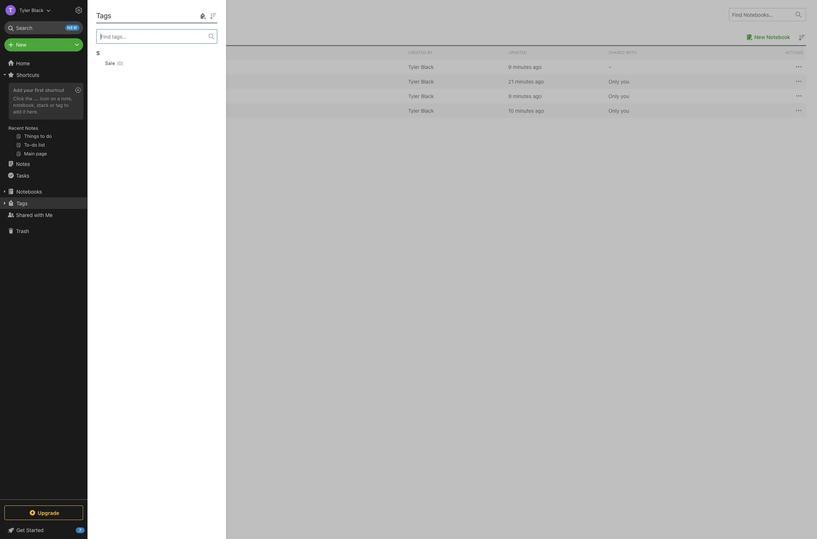 Task type: vqa. For each thing, say whether or not it's contained in the screenshot.
search field
no



Task type: describe. For each thing, give the bounding box(es) containing it.
Account field
[[0, 3, 51, 18]]

you for 10 minutes ago
[[621, 107, 630, 114]]

9 minutes ago for –
[[509, 64, 542, 70]]

to-do list row
[[99, 103, 807, 118]]

new notebook
[[755, 34, 791, 40]]

created by
[[408, 50, 433, 55]]

9 minutes ago for only you
[[509, 93, 542, 99]]

9 for –
[[509, 64, 512, 70]]

click the ...
[[13, 96, 39, 101]]

ago for things to do row
[[533, 93, 542, 99]]

tags inside button
[[16, 200, 28, 206]]

...
[[34, 96, 39, 101]]

me
[[45, 212, 53, 218]]

started
[[26, 527, 44, 534]]

notebooks link
[[0, 186, 87, 197]]

row group inside notebooks element
[[99, 59, 807, 118]]

new button
[[4, 38, 83, 51]]

sale ( 0 )
[[105, 60, 123, 66]]

tyler black inside account field
[[19, 7, 44, 13]]

shortcuts button
[[0, 69, 87, 81]]

(
[[117, 60, 119, 66]]

notebooks inside tree
[[16, 188, 42, 195]]

with
[[34, 212, 44, 218]]

0
[[119, 60, 122, 66]]

you for 9 minutes ago
[[621, 93, 630, 99]]

group inside tree
[[0, 81, 87, 161]]

created by button
[[406, 46, 506, 59]]

your
[[23, 87, 34, 93]]

sale
[[105, 60, 115, 66]]

add
[[13, 109, 22, 115]]

shared
[[16, 212, 33, 218]]

updated
[[509, 50, 527, 55]]

tasks button
[[0, 170, 87, 181]]

add your first shortcut
[[13, 87, 64, 93]]

new notebook button
[[745, 33, 791, 42]]

tree containing home
[[0, 57, 88, 499]]

21
[[509, 78, 514, 84]]

stack
[[37, 102, 49, 108]]

ago for first notebook row
[[533, 64, 542, 70]]

minutes for 'to-do list' row
[[516, 107, 534, 114]]

notebook for new notebook
[[767, 34, 791, 40]]

shared
[[609, 50, 625, 55]]

10
[[509, 107, 514, 114]]

minutes for main page 'row'
[[516, 78, 534, 84]]

only you for 10 minutes ago
[[609, 107, 630, 114]]

tags button
[[0, 197, 87, 209]]

tyler black for things to do row
[[408, 93, 434, 99]]

only for 10 minutes ago
[[609, 107, 620, 114]]

first notebook button
[[110, 62, 166, 71]]

recent
[[8, 125, 24, 131]]

tyler for first notebook row
[[408, 64, 420, 70]]

created
[[408, 50, 427, 55]]

you for 21 minutes ago
[[621, 78, 630, 84]]

first notebook
[[121, 64, 156, 70]]

things to do row
[[99, 89, 807, 103]]

note,
[[61, 96, 72, 101]]

settings image
[[74, 6, 83, 15]]

notebook,
[[13, 102, 35, 108]]

new for new notebook
[[755, 34, 766, 40]]

shortcuts
[[16, 72, 39, 78]]

tasks
[[16, 172, 29, 179]]

actions button
[[707, 46, 807, 59]]

only you for 9 minutes ago
[[609, 93, 630, 99]]

with
[[627, 50, 637, 55]]

icon on a note, notebook, stack or tag to add it here.
[[13, 96, 72, 115]]

by
[[428, 50, 433, 55]]

home
[[16, 60, 30, 66]]

expand tags image
[[2, 200, 8, 206]]

shared with
[[609, 50, 637, 55]]

1 vertical spatial notes
[[16, 161, 30, 167]]

new search field
[[9, 21, 80, 34]]

9 for only you
[[509, 93, 512, 99]]

add
[[13, 87, 22, 93]]

trash link
[[0, 225, 87, 237]]

tyler inside account field
[[19, 7, 30, 13]]

21 minutes ago
[[509, 78, 544, 84]]

notebook
[[102, 34, 127, 40]]

click
[[13, 96, 24, 101]]

shared with button
[[606, 46, 707, 59]]

0 vertical spatial notebooks
[[99, 10, 133, 19]]

ago for main page 'row'
[[536, 78, 544, 84]]



Task type: locate. For each thing, give the bounding box(es) containing it.
only you inside main page 'row'
[[609, 78, 630, 84]]

black for things to do row
[[421, 93, 434, 99]]

notes right recent
[[25, 125, 38, 131]]

10 minutes ago
[[509, 107, 545, 114]]

ago inside first notebook row
[[533, 64, 542, 70]]

new for new
[[16, 42, 27, 48]]

icon
[[40, 96, 49, 101]]

tyler for main page 'row'
[[408, 78, 420, 84]]

to
[[64, 102, 69, 108]]

minutes up 21 minutes ago
[[513, 64, 532, 70]]

black for first notebook row
[[421, 64, 434, 70]]

notebook
[[767, 34, 791, 40], [132, 64, 156, 70]]

upgrade button
[[4, 506, 83, 520]]

black down things to do row
[[421, 107, 434, 114]]

tyler inside things to do row
[[408, 93, 420, 99]]

tag
[[56, 102, 63, 108]]

tree
[[0, 57, 88, 499]]

Sort field
[[209, 11, 218, 20]]

notebook inside row
[[132, 64, 156, 70]]

1 notebook
[[99, 34, 127, 40]]

1
[[99, 34, 101, 40]]

notebook up actions
[[767, 34, 791, 40]]

9 up 21
[[509, 64, 512, 70]]

1 9 minutes ago from the top
[[509, 64, 542, 70]]

2 vertical spatial only you
[[609, 107, 630, 114]]

tags up shared
[[16, 200, 28, 206]]

tyler
[[19, 7, 30, 13], [408, 64, 420, 70], [408, 78, 420, 84], [408, 93, 420, 99], [408, 107, 420, 114]]

black up 'to-do list' row
[[421, 93, 434, 99]]

tyler black inside things to do row
[[408, 93, 434, 99]]

click to collapse image
[[85, 526, 90, 535]]

1 vertical spatial notebook
[[132, 64, 156, 70]]

0 vertical spatial new
[[755, 34, 766, 40]]

7
[[79, 528, 81, 533]]

ago inside 'to-do list' row
[[536, 107, 545, 114]]

1 only you from the top
[[609, 78, 630, 84]]

ago inside main page 'row'
[[536, 78, 544, 84]]

2 you from the top
[[621, 93, 630, 99]]

black for main page 'row'
[[421, 78, 434, 84]]

9 minutes ago inside things to do row
[[509, 93, 542, 99]]

minutes
[[513, 64, 532, 70], [516, 78, 534, 84], [513, 93, 532, 99], [516, 107, 534, 114]]

only you
[[609, 78, 630, 84], [609, 93, 630, 99], [609, 107, 630, 114]]

minutes right the 10
[[516, 107, 534, 114]]

black for 'to-do list' row
[[421, 107, 434, 114]]

group containing add your first shortcut
[[0, 81, 87, 161]]

tyler black inside first notebook row
[[408, 64, 434, 70]]

tyler black for 'to-do list' row
[[408, 107, 434, 114]]

0 horizontal spatial notebook
[[132, 64, 156, 70]]

only you inside 'to-do list' row
[[609, 107, 630, 114]]

black inside main page 'row'
[[421, 78, 434, 84]]

tags up 1
[[96, 11, 111, 20]]

only inside main page 'row'
[[609, 78, 620, 84]]

the
[[25, 96, 32, 101]]

minutes for first notebook row
[[513, 64, 532, 70]]

on
[[51, 96, 56, 101]]

Find Notebooks… text field
[[730, 9, 792, 21]]

1 vertical spatial only you
[[609, 93, 630, 99]]

create new tag image
[[199, 12, 207, 20]]

trash
[[16, 228, 29, 234]]

recent notes
[[8, 125, 38, 131]]

first notebook row
[[99, 59, 807, 74]]

only for 21 minutes ago
[[609, 78, 620, 84]]

0 vertical spatial only
[[609, 78, 620, 84]]

only you for 21 minutes ago
[[609, 78, 630, 84]]

black up search text box
[[32, 7, 44, 13]]

1 vertical spatial 9 minutes ago
[[509, 93, 542, 99]]

get
[[16, 527, 25, 534]]

–
[[609, 64, 612, 70]]

2 vertical spatial only
[[609, 107, 620, 114]]

1 vertical spatial tags
[[16, 200, 28, 206]]

new
[[755, 34, 766, 40], [16, 42, 27, 48]]

row group
[[99, 59, 807, 118]]

2 vertical spatial you
[[621, 107, 630, 114]]

only
[[609, 78, 620, 84], [609, 93, 620, 99], [609, 107, 620, 114]]

black inside 'to-do list' row
[[421, 107, 434, 114]]

minutes inside 'to-do list' row
[[516, 107, 534, 114]]

group
[[0, 81, 87, 161]]

new up actions button at the top of the page
[[755, 34, 766, 40]]

it
[[23, 109, 26, 115]]

row group containing first notebook
[[99, 59, 807, 118]]

2 only from the top
[[609, 93, 620, 99]]

ago
[[533, 64, 542, 70], [536, 78, 544, 84], [533, 93, 542, 99], [536, 107, 545, 114]]

shared with me
[[16, 212, 53, 218]]

3 only from the top
[[609, 107, 620, 114]]

arrow image
[[101, 62, 110, 71]]

9 down 21
[[509, 93, 512, 99]]

black
[[32, 7, 44, 13], [421, 64, 434, 70], [421, 78, 434, 84], [421, 93, 434, 99], [421, 107, 434, 114]]

0 horizontal spatial new
[[16, 42, 27, 48]]

0 horizontal spatial notebooks
[[16, 188, 42, 195]]

1 vertical spatial you
[[621, 93, 630, 99]]

first
[[121, 64, 131, 70]]

tyler black for main page 'row'
[[408, 78, 434, 84]]

get started
[[16, 527, 44, 534]]

tags
[[96, 11, 111, 20], [16, 200, 28, 206]]

1 you from the top
[[621, 78, 630, 84]]

you inside main page 'row'
[[621, 78, 630, 84]]

ago right the 10
[[536, 107, 545, 114]]

ago right 21
[[536, 78, 544, 84]]

only for 9 minutes ago
[[609, 93, 620, 99]]

first
[[35, 87, 44, 93]]

Find tags… text field
[[97, 32, 209, 41]]

black inside first notebook row
[[421, 64, 434, 70]]

9 minutes ago inside first notebook row
[[509, 64, 542, 70]]

1 vertical spatial 9
[[509, 93, 512, 99]]

expand notebooks image
[[2, 189, 8, 195]]

black down first notebook row
[[421, 78, 434, 84]]

you inside things to do row
[[621, 93, 630, 99]]

1 9 from the top
[[509, 64, 512, 70]]

1 horizontal spatial notebooks
[[99, 10, 133, 19]]

1 vertical spatial only
[[609, 93, 620, 99]]

tyler black inside main page 'row'
[[408, 78, 434, 84]]

tyler for things to do row
[[408, 93, 420, 99]]

updated button
[[506, 46, 606, 59]]

tyler inside main page 'row'
[[408, 78, 420, 84]]

tyler inside first notebook row
[[408, 64, 420, 70]]

s
[[96, 50, 100, 56]]

0 vertical spatial notebook
[[767, 34, 791, 40]]

notebooks up notebook at the left top of the page
[[99, 10, 133, 19]]

9 minutes ago up 21 minutes ago
[[509, 64, 542, 70]]

tyler black for first notebook row
[[408, 64, 434, 70]]

notes
[[25, 125, 38, 131], [16, 161, 30, 167]]

or
[[50, 102, 54, 108]]

2 9 from the top
[[509, 93, 512, 99]]

1 vertical spatial notebooks
[[16, 188, 42, 195]]

3 you from the top
[[621, 107, 630, 114]]

1 vertical spatial new
[[16, 42, 27, 48]]

notes up tasks
[[16, 161, 30, 167]]

9
[[509, 64, 512, 70], [509, 93, 512, 99]]

only inside things to do row
[[609, 93, 620, 99]]

new up home
[[16, 42, 27, 48]]

0 vertical spatial 9 minutes ago
[[509, 64, 542, 70]]

9 minutes ago
[[509, 64, 542, 70], [509, 93, 542, 99]]

9 minutes ago down 21 minutes ago
[[509, 93, 542, 99]]

notebooks element
[[88, 0, 818, 539]]

0 horizontal spatial tags
[[16, 200, 28, 206]]

minutes down 21 minutes ago
[[513, 93, 532, 99]]

1 horizontal spatial tags
[[96, 11, 111, 20]]

notes inside group
[[25, 125, 38, 131]]

new
[[67, 25, 77, 30]]

upgrade
[[38, 510, 59, 516]]

sort options image
[[209, 12, 218, 20]]

only inside 'to-do list' row
[[609, 107, 620, 114]]

notebooks down tasks
[[16, 188, 42, 195]]

notebook right the first
[[132, 64, 156, 70]]

tyler black inside 'to-do list' row
[[408, 107, 434, 114]]

tyler inside 'to-do list' row
[[408, 107, 420, 114]]

1 only from the top
[[609, 78, 620, 84]]

0 vertical spatial you
[[621, 78, 630, 84]]

black inside account field
[[32, 7, 44, 13]]

here.
[[27, 109, 38, 115]]

9 inside first notebook row
[[509, 64, 512, 70]]

new inside button
[[755, 34, 766, 40]]

shared with me link
[[0, 209, 87, 221]]

notes link
[[0, 158, 87, 170]]

1 horizontal spatial notebook
[[767, 34, 791, 40]]

3 only you from the top
[[609, 107, 630, 114]]

home link
[[0, 57, 88, 69]]

1 horizontal spatial new
[[755, 34, 766, 40]]

0 vertical spatial only you
[[609, 78, 630, 84]]

2 9 minutes ago from the top
[[509, 93, 542, 99]]

new inside popup button
[[16, 42, 27, 48]]

minutes inside things to do row
[[513, 93, 532, 99]]

minutes inside main page 'row'
[[516, 78, 534, 84]]

notebook for first notebook
[[132, 64, 156, 70]]

actions
[[786, 50, 804, 55]]

black down "by"
[[421, 64, 434, 70]]

tyler for 'to-do list' row
[[408, 107, 420, 114]]

ago for 'to-do list' row
[[536, 107, 545, 114]]

shortcut
[[45, 87, 64, 93]]

0 vertical spatial notes
[[25, 125, 38, 131]]

ago up 21 minutes ago
[[533, 64, 542, 70]]

you
[[621, 78, 630, 84], [621, 93, 630, 99], [621, 107, 630, 114]]

minutes right 21
[[516, 78, 534, 84]]

black inside things to do row
[[421, 93, 434, 99]]

)
[[122, 60, 123, 66]]

minutes for things to do row
[[513, 93, 532, 99]]

ago inside things to do row
[[533, 93, 542, 99]]

notebooks
[[99, 10, 133, 19], [16, 188, 42, 195]]

Search text field
[[9, 21, 78, 34]]

a
[[57, 96, 60, 101]]

s row group
[[96, 44, 223, 79]]

0 vertical spatial tags
[[96, 11, 111, 20]]

minutes inside first notebook row
[[513, 64, 532, 70]]

tyler black
[[19, 7, 44, 13], [408, 64, 434, 70], [408, 78, 434, 84], [408, 93, 434, 99], [408, 107, 434, 114]]

you inside 'to-do list' row
[[621, 107, 630, 114]]

ago up 10 minutes ago
[[533, 93, 542, 99]]

0 vertical spatial 9
[[509, 64, 512, 70]]

Help and Learning task checklist field
[[0, 525, 88, 536]]

main page row
[[99, 74, 807, 89]]

2 only you from the top
[[609, 93, 630, 99]]

9 inside things to do row
[[509, 93, 512, 99]]

only you inside things to do row
[[609, 93, 630, 99]]



